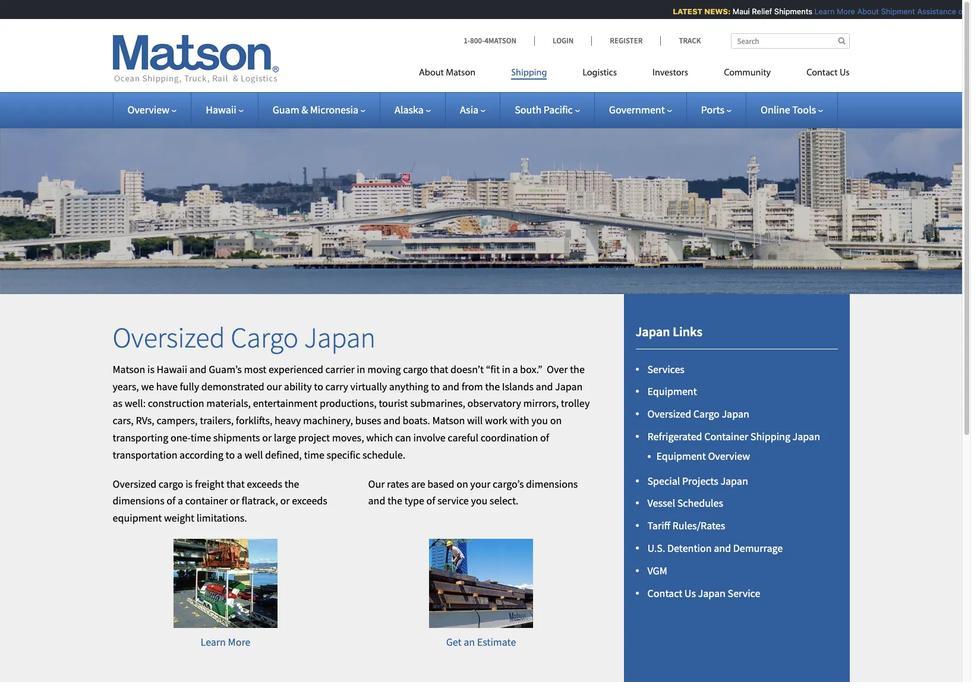 Task type: describe. For each thing, give the bounding box(es) containing it.
ports
[[701, 103, 725, 117]]

shipment
[[876, 7, 910, 16]]

port at naha, japan image
[[0, 109, 963, 294]]

of inside our rates are based on your cargo's dimensions and the type of service you select.
[[427, 494, 435, 508]]

careful
[[448, 431, 479, 445]]

0 horizontal spatial oversized cargo japan
[[113, 320, 376, 356]]

service
[[438, 494, 469, 508]]

shipments
[[213, 431, 260, 445]]

detention
[[668, 542, 712, 555]]

the down "fit
[[485, 380, 500, 393]]

oversized inside japan links section
[[648, 407, 692, 421]]

or up limitations. on the left
[[230, 494, 240, 508]]

of inside matson is hawaii and guam's most experienced carrier in moving cargo that doesn't "fit in a box."  over the years, we have fully demonstrated our ability to carry virtually anything to and from the islands and japan as well: construction materials, entertainment productions, tourist submarines, observatory mirrors, trolley cars, rvs, campers, trailers, forklifts, heavy machinery, buses and boats. matson will work with you on transporting one-time shipments or large project moves, which can involve careful coordination of transportation according to a well defined, time specific schedule.
[[540, 431, 549, 445]]

community
[[724, 68, 771, 78]]

shipping link
[[494, 62, 565, 87]]

login link
[[535, 36, 592, 46]]

as
[[113, 397, 123, 410]]

pacific
[[544, 103, 573, 117]]

cargo inside matson is hawaii and guam's most experienced carrier in moving cargo that doesn't "fit in a box."  over the years, we have fully demonstrated our ability to carry virtually anything to and from the islands and japan as well: construction materials, entertainment productions, tourist submarines, observatory mirrors, trolley cars, rvs, campers, trailers, forklifts, heavy machinery, buses and boats. matson will work with you on transporting one-time shipments or large project moves, which can involve careful coordination of transportation according to a well defined, time specific schedule.
[[403, 363, 428, 376]]

and left from
[[442, 380, 460, 393]]

weight
[[164, 511, 195, 525]]

1 vertical spatial learn
[[201, 636, 226, 649]]

Search search field
[[731, 33, 850, 49]]

freight
[[195, 477, 224, 491]]

overview inside japan links section
[[708, 450, 750, 463]]

shipping inside japan links section
[[751, 430, 791, 443]]

doesn't
[[451, 363, 484, 376]]

limitations.
[[197, 511, 247, 525]]

will
[[467, 414, 483, 428]]

alaska link
[[395, 103, 431, 117]]

oversized inside oversized cargo is freight that exceeds the dimensions of a container or flatrack, or exceeds equipment weight limitations.
[[113, 477, 157, 491]]

track
[[679, 36, 701, 46]]

materials,
[[206, 397, 251, 410]]

well:
[[125, 397, 146, 410]]

our rates are based on your cargo's dimensions and the type of service you select.
[[368, 477, 578, 508]]

online tools
[[761, 103, 816, 117]]

1 horizontal spatial to
[[314, 380, 323, 393]]

with
[[510, 414, 530, 428]]

guam's
[[209, 363, 242, 376]]

anything
[[389, 380, 429, 393]]

south
[[515, 103, 542, 117]]

investors link
[[635, 62, 706, 87]]

government link
[[609, 103, 672, 117]]

0 vertical spatial a
[[513, 363, 518, 376]]

alaska
[[395, 103, 424, 117]]

online tools link
[[761, 103, 824, 117]]

1 horizontal spatial time
[[304, 448, 325, 462]]

1 in from the left
[[357, 363, 365, 376]]

0 horizontal spatial to
[[226, 448, 235, 462]]

asia
[[460, 103, 479, 117]]

1 vertical spatial more
[[228, 636, 251, 649]]

micronesia
[[310, 103, 359, 117]]

select.
[[490, 494, 519, 508]]

0 horizontal spatial exceeds
[[247, 477, 282, 491]]

of inside oversized cargo is freight that exceeds the dimensions of a container or flatrack, or exceeds equipment weight limitations.
[[167, 494, 176, 508]]

cargo's
[[493, 477, 524, 491]]

2 in from the left
[[502, 363, 511, 376]]

1 vertical spatial matson
[[113, 363, 145, 376]]

get an estimate
[[446, 636, 516, 649]]

services link
[[648, 362, 685, 376]]

learn more about shipment assistance or co link
[[809, 7, 971, 16]]

matson is hawaii and guam's most experienced carrier in moving cargo that doesn't "fit in a box."  over the years, we have fully demonstrated our ability to carry virtually anything to and from the islands and japan as well: construction materials, entertainment productions, tourist submarines, observatory mirrors, trolley cars, rvs, campers, trailers, forklifts, heavy machinery, buses and boats. matson will work with you on transporting one-time shipments or large project moves, which can involve careful coordination of transportation according to a well defined, time specific schedule.
[[113, 363, 590, 462]]

1 horizontal spatial exceeds
[[292, 494, 328, 508]]

rules/rates
[[673, 519, 726, 533]]

u.s.
[[648, 542, 666, 555]]

and up "mirrors,"
[[536, 380, 553, 393]]

schedule.
[[363, 448, 406, 462]]

or right flatrack,
[[280, 494, 290, 508]]

community link
[[706, 62, 789, 87]]

buses
[[355, 414, 381, 428]]

&
[[302, 103, 308, 117]]

submarines,
[[410, 397, 466, 410]]

virtually
[[351, 380, 387, 393]]

links
[[673, 324, 703, 340]]

equipment for the equipment link at the right bottom
[[648, 385, 697, 399]]

estimate
[[477, 636, 516, 649]]

vgm link
[[648, 564, 668, 578]]

from
[[462, 380, 483, 393]]

blue matson logo with ocean, shipping, truck, rail and logistics written beneath it. image
[[113, 35, 279, 84]]

type
[[405, 494, 424, 508]]

about matson
[[419, 68, 476, 78]]

shipments
[[769, 7, 807, 16]]

coordination
[[481, 431, 538, 445]]

cargo inside oversized cargo is freight that exceeds the dimensions of a container or flatrack, or exceeds equipment weight limitations.
[[159, 477, 183, 491]]

special projects japan
[[648, 474, 748, 488]]

2 horizontal spatial to
[[431, 380, 440, 393]]

campers,
[[157, 414, 198, 428]]

oversized cargo japan link
[[648, 407, 750, 421]]

or left co
[[953, 7, 961, 16]]

special
[[648, 474, 680, 488]]

contact us link
[[789, 62, 850, 87]]

0 horizontal spatial overview
[[128, 103, 170, 117]]

construction
[[148, 397, 204, 410]]

carrier
[[326, 363, 355, 376]]

oversized construction materials prepared for shipping. image
[[429, 539, 533, 628]]

register
[[610, 36, 643, 46]]

us for contact us japan service
[[685, 587, 696, 600]]

tariff
[[648, 519, 671, 533]]

the inside oversized cargo is freight that exceeds the dimensions of a container or flatrack, or exceeds equipment weight limitations.
[[285, 477, 299, 491]]

get
[[446, 636, 462, 649]]

observatory
[[468, 397, 521, 410]]

dimensions for our rates are based on your cargo's dimensions and the type of service you select.
[[526, 477, 578, 491]]

track link
[[661, 36, 701, 46]]

work
[[485, 414, 508, 428]]

and inside japan links section
[[714, 542, 731, 555]]

co
[[963, 7, 971, 16]]

entertainment
[[253, 397, 318, 410]]

asia link
[[460, 103, 486, 117]]

matson inside top menu navigation
[[446, 68, 476, 78]]

login
[[553, 36, 574, 46]]



Task type: locate. For each thing, give the bounding box(es) containing it.
hawaii
[[206, 103, 236, 117], [157, 363, 187, 376]]

cargo inside japan links section
[[694, 407, 720, 421]]

2 horizontal spatial of
[[540, 431, 549, 445]]

us down detention
[[685, 587, 696, 600]]

0 horizontal spatial shipping
[[511, 68, 547, 78]]

hawaii inside matson is hawaii and guam's most experienced carrier in moving cargo that doesn't "fit in a box."  over the years, we have fully demonstrated our ability to carry virtually anything to and from the islands and japan as well: construction materials, entertainment productions, tourist submarines, observatory mirrors, trolley cars, rvs, campers, trailers, forklifts, heavy machinery, buses and boats. matson will work with you on transporting one-time shipments or large project moves, which can involve careful coordination of transportation according to a well defined, time specific schedule.
[[157, 363, 187, 376]]

us inside japan links section
[[685, 587, 696, 600]]

shipping right container
[[751, 430, 791, 443]]

flatrack,
[[242, 494, 278, 508]]

maui
[[727, 7, 744, 16]]

1 vertical spatial a
[[237, 448, 242, 462]]

contact us japan service
[[648, 587, 761, 600]]

online
[[761, 103, 790, 117]]

0 vertical spatial time
[[191, 431, 211, 445]]

japan links section
[[609, 294, 865, 683]]

and down our
[[368, 494, 386, 508]]

trailers,
[[200, 414, 234, 428]]

about up 'alaska' link
[[419, 68, 444, 78]]

is inside oversized cargo is freight that exceeds the dimensions of a container or flatrack, or exceeds equipment weight limitations.
[[186, 477, 193, 491]]

1 horizontal spatial overview
[[708, 450, 750, 463]]

oversized cargo japan up most
[[113, 320, 376, 356]]

well
[[245, 448, 263, 462]]

contact down vgm link
[[648, 587, 683, 600]]

0 horizontal spatial learn
[[201, 636, 226, 649]]

1 vertical spatial cargo
[[159, 477, 183, 491]]

machinery,
[[303, 414, 353, 428]]

1 horizontal spatial us
[[840, 68, 850, 78]]

that inside matson is hawaii and guam's most experienced carrier in moving cargo that doesn't "fit in a box."  over the years, we have fully demonstrated our ability to carry virtually anything to and from the islands and japan as well: construction materials, entertainment productions, tourist submarines, observatory mirrors, trolley cars, rvs, campers, trailers, forklifts, heavy machinery, buses and boats. matson will work with you on transporting one-time shipments or large project moves, which can involve careful coordination of transportation according to a well defined, time specific schedule.
[[430, 363, 448, 376]]

0 vertical spatial that
[[430, 363, 448, 376]]

exceeds right flatrack,
[[292, 494, 328, 508]]

0 vertical spatial you
[[532, 414, 548, 428]]

contact inside top menu navigation
[[807, 68, 838, 78]]

0 vertical spatial is
[[147, 363, 155, 376]]

about matson link
[[419, 62, 494, 87]]

1 vertical spatial contact
[[648, 587, 683, 600]]

the down defined,
[[285, 477, 299, 491]]

transportation
[[113, 448, 177, 462]]

services
[[648, 362, 685, 376]]

equipment
[[113, 511, 162, 525]]

ports link
[[701, 103, 732, 117]]

1-800-4matson
[[464, 36, 517, 46]]

time
[[191, 431, 211, 445], [304, 448, 325, 462]]

0 vertical spatial more
[[831, 7, 850, 16]]

search image
[[839, 37, 846, 45]]

to down shipments
[[226, 448, 235, 462]]

and down tourist
[[384, 414, 401, 428]]

the inside our rates are based on your cargo's dimensions and the type of service you select.
[[388, 494, 402, 508]]

overview
[[128, 103, 170, 117], [708, 450, 750, 463]]

1 horizontal spatial about
[[852, 7, 874, 16]]

government
[[609, 103, 665, 117]]

about left "shipment"
[[852, 7, 874, 16]]

dimensions
[[526, 477, 578, 491], [113, 494, 165, 508]]

1 vertical spatial about
[[419, 68, 444, 78]]

shipping up south
[[511, 68, 547, 78]]

2 vertical spatial oversized
[[113, 477, 157, 491]]

contact for contact us
[[807, 68, 838, 78]]

1 vertical spatial exceeds
[[292, 494, 328, 508]]

0 horizontal spatial time
[[191, 431, 211, 445]]

0 horizontal spatial that
[[227, 477, 245, 491]]

1 horizontal spatial dimensions
[[526, 477, 578, 491]]

1 vertical spatial you
[[471, 494, 488, 508]]

1 vertical spatial cargo
[[694, 407, 720, 421]]

1 horizontal spatial you
[[532, 414, 548, 428]]

0 vertical spatial matson
[[446, 68, 476, 78]]

1 horizontal spatial hawaii
[[206, 103, 236, 117]]

equipment overview
[[657, 450, 750, 463]]

get an estimate link
[[446, 636, 516, 649]]

cargo up the anything
[[403, 363, 428, 376]]

equipment link
[[648, 385, 697, 399]]

over
[[547, 363, 568, 376]]

1 vertical spatial shipping
[[751, 430, 791, 443]]

that right freight
[[227, 477, 245, 491]]

demurrage
[[733, 542, 783, 555]]

oversized down transportation
[[113, 477, 157, 491]]

1-
[[464, 36, 470, 46]]

to left carry
[[314, 380, 323, 393]]

us for contact us
[[840, 68, 850, 78]]

1 vertical spatial oversized
[[648, 407, 692, 421]]

matson down submarines,
[[432, 414, 465, 428]]

you inside our rates are based on your cargo's dimensions and the type of service you select.
[[471, 494, 488, 508]]

refrigerated
[[648, 430, 702, 443]]

or inside matson is hawaii and guam's most experienced carrier in moving cargo that doesn't "fit in a box."  over the years, we have fully demonstrated our ability to carry virtually anything to and from the islands and japan as well: construction materials, entertainment productions, tourist submarines, observatory mirrors, trolley cars, rvs, campers, trailers, forklifts, heavy machinery, buses and boats. matson will work with you on transporting one-time shipments or large project moves, which can involve careful coordination of transportation according to a well defined, time specific schedule.
[[262, 431, 272, 445]]

0 vertical spatial overview
[[128, 103, 170, 117]]

contact for contact us japan service
[[648, 587, 683, 600]]

and up fully
[[189, 363, 207, 376]]

defined,
[[265, 448, 302, 462]]

you down "mirrors,"
[[532, 414, 548, 428]]

to up submarines,
[[431, 380, 440, 393]]

oversized up have
[[113, 320, 225, 356]]

hawaii link
[[206, 103, 244, 117]]

are
[[411, 477, 426, 491]]

0 horizontal spatial contact
[[648, 587, 683, 600]]

cargo up most
[[231, 320, 299, 356]]

oversized cargo japan up the refrigerated
[[648, 407, 750, 421]]

1 horizontal spatial shipping
[[751, 430, 791, 443]]

contact inside japan links section
[[648, 587, 683, 600]]

2 vertical spatial matson
[[432, 414, 465, 428]]

1 vertical spatial dimensions
[[113, 494, 165, 508]]

time down project
[[304, 448, 325, 462]]

1 horizontal spatial cargo
[[403, 363, 428, 376]]

about inside top menu navigation
[[419, 68, 444, 78]]

0 horizontal spatial more
[[228, 636, 251, 649]]

matson down 1-
[[446, 68, 476, 78]]

0 horizontal spatial cargo
[[231, 320, 299, 356]]

1 vertical spatial overview
[[708, 450, 750, 463]]

1 horizontal spatial that
[[430, 363, 448, 376]]

dimensions inside oversized cargo is freight that exceeds the dimensions of a container or flatrack, or exceeds equipment weight limitations.
[[113, 494, 165, 508]]

heavy
[[275, 414, 301, 428]]

vessel schedules link
[[648, 497, 724, 510]]

2 vertical spatial a
[[178, 494, 183, 508]]

0 horizontal spatial in
[[357, 363, 365, 376]]

top menu navigation
[[419, 62, 850, 87]]

and down rules/rates
[[714, 542, 731, 555]]

you inside matson is hawaii and guam's most experienced carrier in moving cargo that doesn't "fit in a box."  over the years, we have fully demonstrated our ability to carry virtually anything to and from the islands and japan as well: construction materials, entertainment productions, tourist submarines, observatory mirrors, trolley cars, rvs, campers, trailers, forklifts, heavy machinery, buses and boats. matson will work with you on transporting one-time shipments or large project moves, which can involve careful coordination of transportation according to a well defined, time specific schedule.
[[532, 414, 548, 428]]

south pacific
[[515, 103, 573, 117]]

0 horizontal spatial you
[[471, 494, 488, 508]]

learn more
[[201, 636, 251, 649]]

our
[[368, 477, 385, 491]]

is up we
[[147, 363, 155, 376]]

dimensions right cargo's
[[526, 477, 578, 491]]

shipping inside top menu navigation
[[511, 68, 547, 78]]

matson up years,
[[113, 363, 145, 376]]

can
[[395, 431, 411, 445]]

1-800-4matson link
[[464, 36, 535, 46]]

a up weight
[[178, 494, 183, 508]]

1 horizontal spatial is
[[186, 477, 193, 491]]

or left large
[[262, 431, 272, 445]]

800-
[[470, 36, 485, 46]]

us inside top menu navigation
[[840, 68, 850, 78]]

in right "fit
[[502, 363, 511, 376]]

trolley
[[561, 397, 590, 410]]

us down search icon
[[840, 68, 850, 78]]

japan links
[[636, 324, 703, 340]]

latest news: maui relief shipments learn more about shipment assistance or co
[[667, 7, 971, 16]]

0 vertical spatial us
[[840, 68, 850, 78]]

an
[[464, 636, 475, 649]]

1 vertical spatial us
[[685, 587, 696, 600]]

1 vertical spatial is
[[186, 477, 193, 491]]

0 horizontal spatial dimensions
[[113, 494, 165, 508]]

productions,
[[320, 397, 377, 410]]

rvs,
[[136, 414, 154, 428]]

on left your
[[457, 477, 468, 491]]

of up weight
[[167, 494, 176, 508]]

crane delivering oversized cargo to deck of containership. image
[[174, 539, 278, 628]]

equipment overview link
[[657, 450, 750, 463]]

you down your
[[471, 494, 488, 508]]

on inside our rates are based on your cargo's dimensions and the type of service you select.
[[457, 477, 468, 491]]

1 horizontal spatial contact
[[807, 68, 838, 78]]

oversized down the equipment link at the right bottom
[[648, 407, 692, 421]]

a left well
[[237, 448, 242, 462]]

2 horizontal spatial a
[[513, 363, 518, 376]]

1 horizontal spatial more
[[831, 7, 850, 16]]

relief
[[747, 7, 767, 16]]

time up according on the bottom of page
[[191, 431, 211, 445]]

1 vertical spatial equipment
[[657, 450, 706, 463]]

is inside matson is hawaii and guam's most experienced carrier in moving cargo that doesn't "fit in a box."  over the years, we have fully demonstrated our ability to carry virtually anything to and from the islands and japan as well: construction materials, entertainment productions, tourist submarines, observatory mirrors, trolley cars, rvs, campers, trailers, forklifts, heavy machinery, buses and boats. matson will work with you on transporting one-time shipments or large project moves, which can involve careful coordination of transportation according to a well defined, time specific schedule.
[[147, 363, 155, 376]]

0 vertical spatial dimensions
[[526, 477, 578, 491]]

involve
[[414, 431, 446, 445]]

years,
[[113, 380, 139, 393]]

or
[[953, 7, 961, 16], [262, 431, 272, 445], [230, 494, 240, 508], [280, 494, 290, 508]]

oversized
[[113, 320, 225, 356], [648, 407, 692, 421], [113, 477, 157, 491]]

0 vertical spatial contact
[[807, 68, 838, 78]]

0 horizontal spatial a
[[178, 494, 183, 508]]

0 horizontal spatial hawaii
[[157, 363, 187, 376]]

container
[[705, 430, 749, 443]]

mirrors,
[[524, 397, 559, 410]]

0 vertical spatial oversized
[[113, 320, 225, 356]]

1 horizontal spatial cargo
[[694, 407, 720, 421]]

the right over
[[570, 363, 585, 376]]

1 horizontal spatial a
[[237, 448, 242, 462]]

and inside our rates are based on your cargo's dimensions and the type of service you select.
[[368, 494, 386, 508]]

the down rates
[[388, 494, 402, 508]]

most
[[244, 363, 267, 376]]

dimensions up equipment
[[113, 494, 165, 508]]

1 horizontal spatial of
[[427, 494, 435, 508]]

logistics
[[583, 68, 617, 78]]

1 vertical spatial time
[[304, 448, 325, 462]]

on
[[550, 414, 562, 428], [457, 477, 468, 491]]

specific
[[327, 448, 361, 462]]

0 horizontal spatial is
[[147, 363, 155, 376]]

equipment down the refrigerated
[[657, 450, 706, 463]]

0 vertical spatial shipping
[[511, 68, 547, 78]]

0 vertical spatial hawaii
[[206, 103, 236, 117]]

container
[[185, 494, 228, 508]]

that inside oversized cargo is freight that exceeds the dimensions of a container or flatrack, or exceeds equipment weight limitations.
[[227, 477, 245, 491]]

cargo up weight
[[159, 477, 183, 491]]

exceeds up flatrack,
[[247, 477, 282, 491]]

1 vertical spatial oversized cargo japan
[[648, 407, 750, 421]]

cargo up container
[[694, 407, 720, 421]]

in
[[357, 363, 365, 376], [502, 363, 511, 376]]

tourist
[[379, 397, 408, 410]]

u.s. detention and demurrage link
[[648, 542, 783, 555]]

0 vertical spatial learn
[[809, 7, 829, 16]]

equipment down "services" link
[[648, 385, 697, 399]]

have
[[156, 380, 178, 393]]

1 vertical spatial hawaii
[[157, 363, 187, 376]]

of down "mirrors,"
[[540, 431, 549, 445]]

vgm
[[648, 564, 668, 578]]

1 vertical spatial on
[[457, 477, 468, 491]]

refrigerated container shipping japan link
[[648, 430, 820, 443]]

forklifts,
[[236, 414, 273, 428]]

1 horizontal spatial in
[[502, 363, 511, 376]]

a up islands
[[513, 363, 518, 376]]

exceeds
[[247, 477, 282, 491], [292, 494, 328, 508]]

rates
[[387, 477, 409, 491]]

oversized cargo is freight that exceeds the dimensions of a container or flatrack, or exceeds equipment weight limitations.
[[113, 477, 328, 525]]

0 horizontal spatial about
[[419, 68, 444, 78]]

"fit
[[486, 363, 500, 376]]

1 vertical spatial that
[[227, 477, 245, 491]]

dimensions inside our rates are based on your cargo's dimensions and the type of service you select.
[[526, 477, 578, 491]]

1 horizontal spatial oversized cargo japan
[[648, 407, 750, 421]]

learn
[[809, 7, 829, 16], [201, 636, 226, 649]]

contact up tools
[[807, 68, 838, 78]]

1 horizontal spatial on
[[550, 414, 562, 428]]

0 horizontal spatial us
[[685, 587, 696, 600]]

hawaii up have
[[157, 363, 187, 376]]

0 horizontal spatial cargo
[[159, 477, 183, 491]]

0 vertical spatial cargo
[[403, 363, 428, 376]]

hawaii down blue matson logo with ocean, shipping, truck, rail and logistics written beneath it.
[[206, 103, 236, 117]]

ability
[[284, 380, 312, 393]]

None search field
[[731, 33, 850, 49]]

0 vertical spatial about
[[852, 7, 874, 16]]

0 vertical spatial on
[[550, 414, 562, 428]]

of right type
[[427, 494, 435, 508]]

0 horizontal spatial of
[[167, 494, 176, 508]]

on down "mirrors,"
[[550, 414, 562, 428]]

south pacific link
[[515, 103, 580, 117]]

equipment for equipment overview
[[657, 450, 706, 463]]

on inside matson is hawaii and guam's most experienced carrier in moving cargo that doesn't "fit in a box."  over the years, we have fully demonstrated our ability to carry virtually anything to and from the islands and japan as well: construction materials, entertainment productions, tourist submarines, observatory mirrors, trolley cars, rvs, campers, trailers, forklifts, heavy machinery, buses and boats. matson will work with you on transporting one-time shipments or large project moves, which can involve careful coordination of transportation according to a well defined, time specific schedule.
[[550, 414, 562, 428]]

0 vertical spatial oversized cargo japan
[[113, 320, 376, 356]]

1 horizontal spatial learn
[[809, 7, 829, 16]]

dimensions for oversized cargo is freight that exceeds the dimensions of a container or flatrack, or exceeds equipment weight limitations.
[[113, 494, 165, 508]]

0 vertical spatial equipment
[[648, 385, 697, 399]]

oversized cargo japan inside japan links section
[[648, 407, 750, 421]]

4matson
[[485, 36, 517, 46]]

a inside oversized cargo is freight that exceeds the dimensions of a container or flatrack, or exceeds equipment weight limitations.
[[178, 494, 183, 508]]

that left doesn't
[[430, 363, 448, 376]]

is left freight
[[186, 477, 193, 491]]

0 vertical spatial cargo
[[231, 320, 299, 356]]

0 horizontal spatial on
[[457, 477, 468, 491]]

large
[[274, 431, 296, 445]]

in up virtually at the bottom left
[[357, 363, 365, 376]]

0 vertical spatial exceeds
[[247, 477, 282, 491]]

boats.
[[403, 414, 430, 428]]

japan inside matson is hawaii and guam's most experienced carrier in moving cargo that doesn't "fit in a box."  over the years, we have fully demonstrated our ability to carry virtually anything to and from the islands and japan as well: construction materials, entertainment productions, tourist submarines, observatory mirrors, trolley cars, rvs, campers, trailers, forklifts, heavy machinery, buses and boats. matson will work with you on transporting one-time shipments or large project moves, which can involve careful coordination of transportation according to a well defined, time specific schedule.
[[555, 380, 583, 393]]



Task type: vqa. For each thing, say whether or not it's contained in the screenshot.
Refrigerated Container Shipping Japan link
yes



